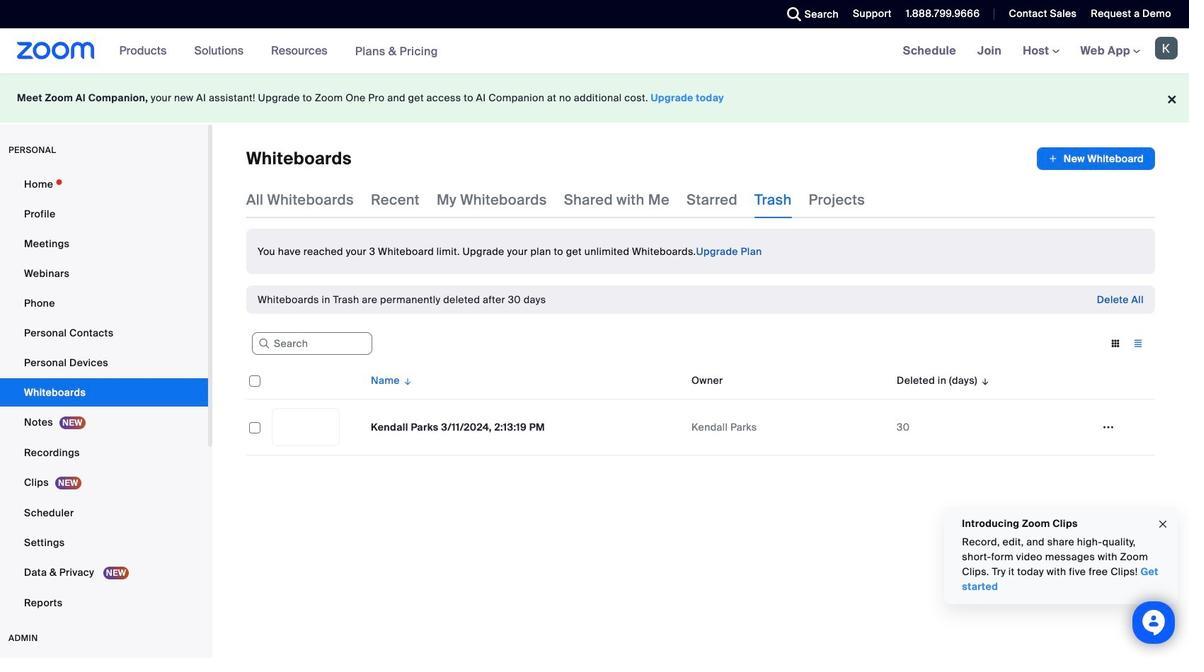 Task type: describe. For each thing, give the bounding box(es) containing it.
1 arrow down image from the left
[[400, 372, 413, 389]]

Search text field
[[252, 332, 373, 355]]

profile picture image
[[1156, 37, 1179, 59]]

add image
[[1049, 152, 1059, 166]]

product information navigation
[[109, 28, 449, 74]]

grid mode, not selected image
[[1105, 337, 1128, 350]]

0 vertical spatial application
[[1038, 147, 1156, 170]]

tabs of all whiteboard page tab list
[[246, 181, 866, 218]]

zoom logo image
[[17, 42, 95, 59]]



Task type: vqa. For each thing, say whether or not it's contained in the screenshot.
profile picture
yes



Task type: locate. For each thing, give the bounding box(es) containing it.
alert
[[258, 293, 546, 307]]

kendall parks 3/11/2024, 2:13:19 pm element
[[371, 421, 545, 433]]

list mode, selected image
[[1128, 337, 1150, 350]]

banner
[[0, 28, 1190, 74]]

meetings navigation
[[893, 28, 1190, 74]]

application
[[1038, 147, 1156, 170], [246, 362, 1156, 455]]

personal menu menu
[[0, 170, 208, 618]]

close image
[[1158, 516, 1169, 532]]

2 arrow down image from the left
[[978, 372, 991, 389]]

footer
[[0, 74, 1190, 123]]

0 horizontal spatial arrow down image
[[400, 372, 413, 389]]

1 vertical spatial application
[[246, 362, 1156, 455]]

1 horizontal spatial arrow down image
[[978, 372, 991, 389]]

arrow down image
[[400, 372, 413, 389], [978, 372, 991, 389]]

thumbnail of kendall parks 3/11/2024, 2:13:19 pm image
[[273, 409, 339, 446]]



